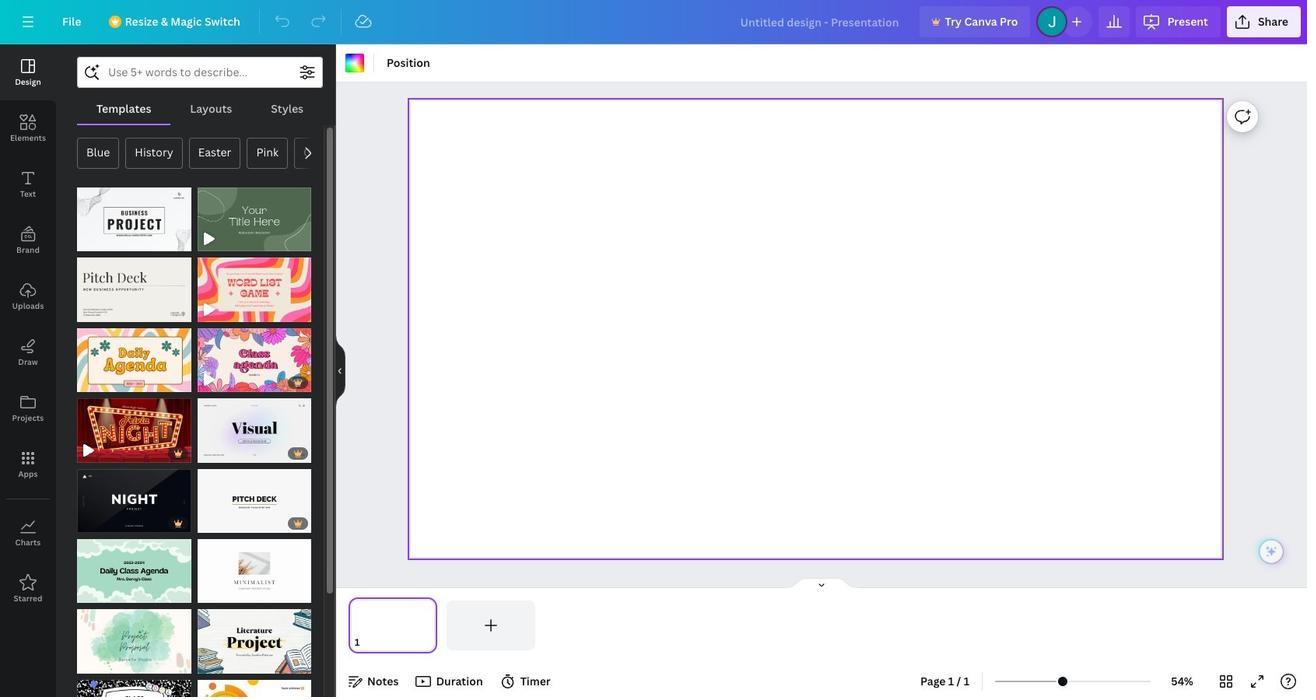Task type: describe. For each thing, give the bounding box(es) containing it.
pink orange yellow happy hippie word list game presentation party group
[[197, 249, 311, 322]]

main menu bar
[[0, 0, 1308, 44]]

yellow and white modern training and development presentation group
[[197, 671, 311, 697]]

Zoom button
[[1157, 669, 1208, 694]]

Use 5+ words to describe... search field
[[108, 58, 292, 87]]

page 1 image
[[349, 601, 437, 651]]

#ffffff image
[[346, 54, 364, 72]]

orange groovy retro daily agenda presentation group
[[77, 319, 191, 392]]

hide pages image
[[785, 578, 859, 590]]

cream neutral minimalist new business pitch deck presentation group
[[77, 249, 191, 322]]

red and yellow retro bold trivia game presentation group
[[77, 389, 191, 463]]

canva assistant image
[[1264, 544, 1279, 559]]

grey minimalist business project presentation group
[[77, 178, 191, 252]]

modern pitch deck presentation template group
[[197, 460, 311, 533]]



Task type: locate. For each thing, give the bounding box(es) containing it.
multicolor clouds daily class agenda template group
[[77, 530, 191, 604]]

Page title text field
[[367, 635, 373, 651]]

green blobs basic simple presentation group
[[197, 178, 311, 252]]

beige brown minimal organic creative project presentation group
[[77, 600, 191, 674]]

side panel tab list
[[0, 44, 56, 617]]

minimalist beige cream brand proposal presentation group
[[197, 530, 311, 604]]

colorful floral illustrative class agenda presentation group
[[197, 319, 311, 392]]

white illustrative creative literature project presentation group
[[197, 600, 311, 674]]

colorful scrapbook nostalgia class syllabus blank education presentation group
[[77, 671, 191, 697]]

hide image
[[335, 334, 346, 408]]

gradient minimal portfolio proposal presentation group
[[197, 389, 311, 463]]

Design title text field
[[728, 6, 913, 37]]

black and gray gradient professional presentation group
[[77, 460, 191, 533]]



Task type: vqa. For each thing, say whether or not it's contained in the screenshot.
NAME
no



